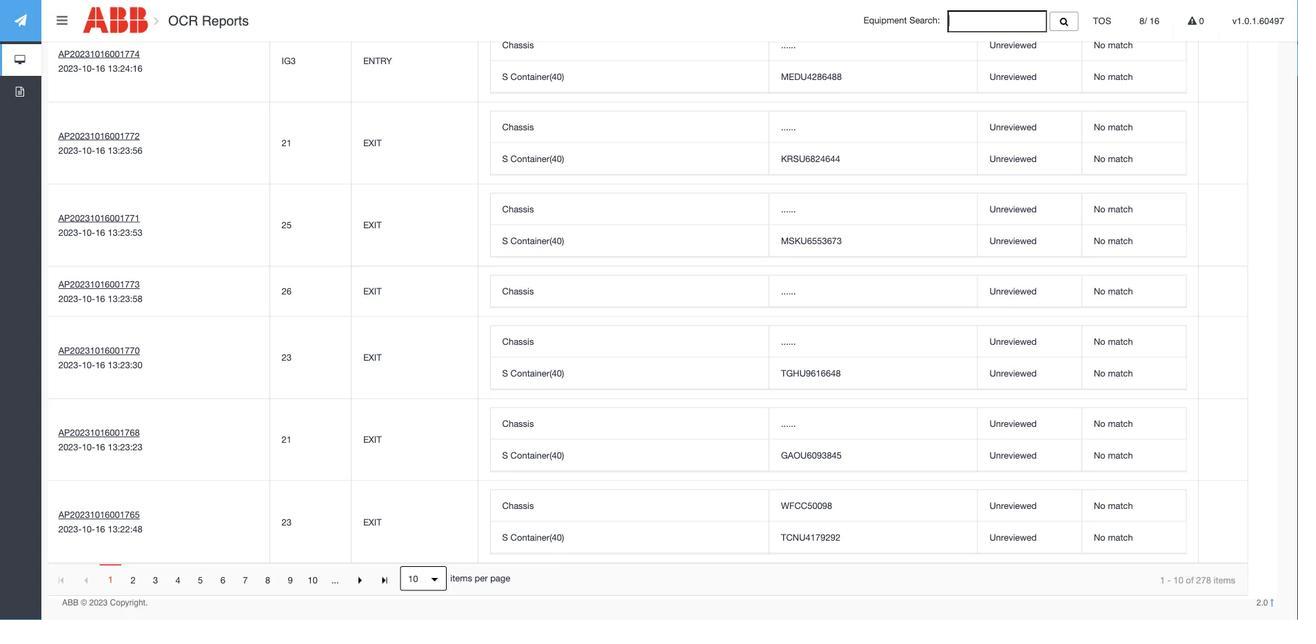 Task type: locate. For each thing, give the bounding box(es) containing it.
6 link
[[212, 568, 234, 591]]

ocr reports
[[165, 13, 249, 28]]

row group for ap20231016001771 2023-10-16 13:23:53
[[491, 194, 1187, 257]]

2023- for 2023-10-16 13:23:30
[[58, 359, 82, 370]]

1 vertical spatial 23 cell
[[270, 481, 351, 563]]

4 10- from the top
[[82, 293, 95, 304]]

unreviewed cell for the krsu6824644 cell
[[978, 143, 1082, 175]]

13:23:56
[[108, 145, 143, 156]]

16
[[1150, 16, 1160, 26], [95, 63, 105, 73], [95, 145, 105, 156], [95, 227, 105, 238], [95, 293, 105, 304], [95, 359, 105, 370], [95, 442, 105, 452], [95, 524, 105, 534]]

no inside row
[[1094, 286, 1106, 296]]

no for 5th no match cell from the top
[[1094, 204, 1106, 214]]

msku6553673
[[781, 235, 842, 246]]

...... for tghu9616648
[[781, 336, 796, 347]]

5 10- from the top
[[82, 359, 95, 370]]

16 inside ap20231016001768 2023-10-16 13:23:23
[[95, 442, 105, 452]]

12 no match from the top
[[1094, 500, 1134, 511]]

1 container(40) from the top
[[511, 71, 564, 82]]

16 down ap20231016001768
[[95, 442, 105, 452]]

2 chassis from the top
[[503, 122, 534, 132]]

0 vertical spatial 23
[[282, 352, 292, 363]]

...... up gaou6093845 on the right bottom
[[781, 418, 796, 429]]

2 s container(40) from the top
[[503, 153, 564, 164]]

chassis cell for krsu6824644
[[491, 111, 769, 143]]

-
[[1168, 575, 1172, 585]]

6 match from the top
[[1109, 235, 1134, 246]]

7 chassis cell from the top
[[491, 490, 769, 522]]

7 no match from the top
[[1094, 286, 1134, 296]]

chassis cell for medu4286488
[[491, 29, 769, 61]]

2023- inside ap20231016001771 2023-10-16 13:23:53
[[58, 227, 82, 238]]

unreviewed for tenth no match cell from the bottom
[[990, 153, 1037, 164]]

2 link
[[122, 568, 144, 591]]

10- down ap20231016001774
[[82, 63, 95, 73]]

2 21 cell from the top
[[270, 399, 351, 481]]

8 link
[[257, 568, 279, 591]]

no match for 12th no match cell
[[1094, 500, 1134, 511]]

2023- down ap20231016001773
[[58, 293, 82, 304]]

no
[[1094, 39, 1106, 50], [1094, 71, 1106, 82], [1094, 122, 1106, 132], [1094, 153, 1106, 164], [1094, 204, 1106, 214], [1094, 235, 1106, 246], [1094, 286, 1106, 296], [1094, 336, 1106, 347], [1094, 368, 1106, 378], [1094, 418, 1106, 429], [1094, 450, 1106, 461], [1094, 500, 1106, 511], [1094, 532, 1106, 543]]

...... up msku6553673 on the top of page
[[781, 204, 796, 214]]

21 cell
[[270, 102, 351, 185], [270, 399, 351, 481]]

16 down ap20231016001773
[[95, 293, 105, 304]]

7
[[243, 575, 248, 585]]

chassis
[[503, 39, 534, 50], [503, 122, 534, 132], [503, 204, 534, 214], [503, 286, 534, 296], [503, 336, 534, 347], [503, 418, 534, 429], [503, 500, 534, 511]]

23 cell for 13:23:30
[[270, 317, 351, 399]]

6 chassis from the top
[[503, 418, 534, 429]]

10 no from the top
[[1094, 418, 1106, 429]]

23 for 2023-10-16 13:22:48
[[282, 516, 292, 527]]

1 vertical spatial 23
[[282, 516, 292, 527]]

5 link
[[190, 568, 211, 591]]

10- inside ap20231016001765 2023-10-16 13:22:48
[[82, 524, 95, 534]]

chassis cell for gaou6093845
[[491, 408, 769, 440]]

chassis for medu4286488
[[503, 39, 534, 50]]

unreviewed cell
[[978, 29, 1082, 61], [978, 61, 1082, 93], [978, 111, 1082, 143], [978, 143, 1082, 175], [978, 194, 1082, 225], [978, 225, 1082, 257], [978, 276, 1082, 307], [978, 326, 1082, 358], [978, 358, 1082, 389], [978, 408, 1082, 440], [978, 440, 1082, 472], [978, 490, 1082, 522], [978, 522, 1082, 554]]

2 23 from the top
[[282, 516, 292, 527]]

unreviewed cell for the gaou6093845 cell
[[978, 440, 1082, 472]]

8 unreviewed cell from the top
[[978, 326, 1082, 358]]

6 unreviewed from the top
[[990, 235, 1037, 246]]

1 for 1
[[108, 574, 113, 585]]

2 21 from the top
[[282, 434, 292, 445]]

...... cell for medu4286488
[[769, 29, 978, 61]]

1 horizontal spatial items
[[1214, 575, 1236, 585]]

5 exit cell from the top
[[351, 399, 478, 481]]

1 left 2 link
[[108, 574, 113, 585]]

16 down the ap20231016001770
[[95, 359, 105, 370]]

10
[[408, 573, 418, 584], [1174, 575, 1184, 585], [308, 575, 318, 585]]

unreviewed
[[990, 39, 1037, 50], [990, 71, 1037, 82], [990, 122, 1037, 132], [990, 153, 1037, 164], [990, 204, 1037, 214], [990, 235, 1037, 246], [990, 286, 1037, 296], [990, 336, 1037, 347], [990, 368, 1037, 378], [990, 418, 1037, 429], [990, 450, 1037, 461], [990, 500, 1037, 511], [990, 532, 1037, 543]]

chassis for gaou6093845
[[503, 418, 534, 429]]

5 s container(40) cell from the top
[[491, 440, 769, 472]]

abb © 2023 copyright.
[[62, 598, 148, 608]]

6 10- from the top
[[82, 442, 95, 452]]

2023-
[[58, 63, 82, 73], [58, 145, 82, 156], [58, 227, 82, 238], [58, 293, 82, 304], [58, 359, 82, 370], [58, 442, 82, 452], [58, 524, 82, 534]]

3
[[153, 575, 158, 585]]

2023- down ap20231016001774
[[58, 63, 82, 73]]

16 for ap20231016001774 2023-10-16 13:24:16
[[95, 63, 105, 73]]

no match for first no match cell from the top
[[1094, 39, 1134, 50]]

10 unreviewed from the top
[[990, 418, 1037, 429]]

2023- inside ap20231016001774 2023-10-16 13:24:16
[[58, 63, 82, 73]]

ap20231016001772
[[58, 131, 140, 141]]

6 no from the top
[[1094, 235, 1106, 246]]

row group
[[47, 0, 1248, 563], [491, 29, 1187, 93], [491, 111, 1187, 175], [491, 194, 1187, 257], [491, 326, 1187, 389], [491, 408, 1187, 472], [491, 490, 1187, 554]]

12 unreviewed from the top
[[990, 500, 1037, 511]]

10- inside ap20231016001771 2023-10-16 13:23:53
[[82, 227, 95, 238]]

medu4286488
[[781, 71, 842, 82]]

8/ 16 button
[[1126, 0, 1174, 41]]

entry
[[363, 56, 392, 66]]

tghu9616648 cell
[[769, 358, 978, 389]]

278
[[1197, 575, 1212, 585]]

0 vertical spatial 21 cell
[[270, 102, 351, 185]]

ap20231016001768
[[58, 427, 140, 438]]

4 unreviewed from the top
[[990, 153, 1037, 164]]

2 unreviewed cell from the top
[[978, 61, 1082, 93]]

...... down msku6553673 on the top of page
[[781, 286, 796, 296]]

equipment
[[864, 15, 907, 26]]

...... for msku6553673
[[781, 204, 796, 214]]

items per page
[[451, 573, 511, 584]]

...... cell for gaou6093845
[[769, 408, 978, 440]]

chassis cell
[[491, 29, 769, 61], [491, 111, 769, 143], [491, 194, 769, 225], [491, 276, 769, 307], [491, 326, 769, 358], [491, 408, 769, 440], [491, 490, 769, 522]]

10 left items per page
[[408, 573, 418, 584]]

12 unreviewed cell from the top
[[978, 490, 1082, 522]]

16 inside ap20231016001774 2023-10-16 13:24:16
[[95, 63, 105, 73]]

3 link
[[145, 568, 166, 591]]

25
[[282, 220, 292, 230]]

7 no from the top
[[1094, 286, 1106, 296]]

10- inside ap20231016001773 2023-10-16 13:23:58
[[82, 293, 95, 304]]

no match cell
[[1082, 29, 1187, 61], [1082, 61, 1187, 93], [1082, 111, 1187, 143], [1082, 143, 1187, 175], [1082, 194, 1187, 225], [1082, 225, 1187, 257], [1082, 276, 1187, 307], [1082, 326, 1187, 358], [1082, 358, 1187, 389], [1082, 408, 1187, 440], [1082, 440, 1187, 472], [1082, 490, 1187, 522], [1082, 522, 1187, 554]]

10- inside ap20231016001770 2023-10-16 13:23:30
[[82, 359, 95, 370]]

equipment search:
[[864, 15, 948, 26]]

row group for ap20231016001774 2023-10-16 13:24:16
[[491, 29, 1187, 93]]

5 chassis from the top
[[503, 336, 534, 347]]

1 no match from the top
[[1094, 39, 1134, 50]]

container(40) for tcnu4179292
[[511, 532, 564, 543]]

2023- down ap20231016001765
[[58, 524, 82, 534]]

exit cell
[[351, 102, 478, 185], [351, 185, 478, 267], [351, 267, 478, 317], [351, 317, 478, 399], [351, 399, 478, 481], [351, 481, 478, 563]]

entry cell
[[351, 20, 478, 102]]

23 up 9 link
[[282, 516, 292, 527]]

no for fifth no match cell from the bottom of the page
[[1094, 368, 1106, 378]]

4 s container(40) cell from the top
[[491, 358, 769, 389]]

3 s container(40) from the top
[[503, 235, 564, 246]]

1 ...... from the top
[[781, 39, 796, 50]]

16 inside ap20231016001765 2023-10-16 13:22:48
[[95, 524, 105, 534]]

s for gaou6093845
[[503, 450, 508, 461]]

0 vertical spatial 23 cell
[[270, 317, 351, 399]]

8 unreviewed from the top
[[990, 336, 1037, 347]]

4 no match from the top
[[1094, 153, 1134, 164]]

0 vertical spatial 21
[[282, 138, 292, 148]]

10- down the ap20231016001772
[[82, 145, 95, 156]]

16 inside ap20231016001771 2023-10-16 13:23:53
[[95, 227, 105, 238]]

16 for ap20231016001772 2023-10-16 13:23:56
[[95, 145, 105, 156]]

no for 6th no match cell
[[1094, 235, 1106, 246]]

16 for ap20231016001771 2023-10-16 13:23:53
[[95, 227, 105, 238]]

tghu9616648
[[781, 368, 841, 378]]

10- down ap20231016001773
[[82, 293, 95, 304]]

5 unreviewed cell from the top
[[978, 194, 1082, 225]]

10-
[[82, 63, 95, 73], [82, 145, 95, 156], [82, 227, 95, 238], [82, 293, 95, 304], [82, 359, 95, 370], [82, 442, 95, 452], [82, 524, 95, 534]]

s container(40) cell for msku6553673
[[491, 225, 769, 257]]

1 s container(40) from the top
[[503, 71, 564, 82]]

wfcc50098
[[781, 500, 833, 511]]

11 unreviewed from the top
[[990, 450, 1037, 461]]

2023- for 2023-10-16 13:23:56
[[58, 145, 82, 156]]

16 down ap20231016001765
[[95, 524, 105, 534]]

10- inside ap20231016001768 2023-10-16 13:23:23
[[82, 442, 95, 452]]

...... cell for tghu9616648
[[769, 326, 978, 358]]

...
[[332, 575, 339, 585]]

unreviewed cell inside row
[[978, 276, 1082, 307]]

23
[[282, 352, 292, 363], [282, 516, 292, 527]]

7 unreviewed cell from the top
[[978, 276, 1082, 307]]

items
[[451, 573, 472, 584], [1214, 575, 1236, 585]]

2023- for 2023-10-16 13:24:16
[[58, 63, 82, 73]]

9 no match from the top
[[1094, 368, 1134, 378]]

no match for third no match cell from the top
[[1094, 122, 1134, 132]]

1 horizontal spatial 1
[[1161, 575, 1166, 585]]

3 no match from the top
[[1094, 122, 1134, 132]]

1 23 from the top
[[282, 352, 292, 363]]

16 down the ap20231016001772
[[95, 145, 105, 156]]

10- inside ap20231016001774 2023-10-16 13:24:16
[[82, 63, 95, 73]]

21
[[282, 138, 292, 148], [282, 434, 292, 445]]

3 container(40) from the top
[[511, 235, 564, 246]]

6 exit from the top
[[363, 516, 382, 527]]

no for 10th no match cell from the top of the page
[[1094, 418, 1106, 429]]

10- inside ap20231016001772 2023-10-16 13:23:56
[[82, 145, 95, 156]]

23 cell
[[270, 317, 351, 399], [270, 481, 351, 563]]

10- down ap20231016001765
[[82, 524, 95, 534]]

5 no from the top
[[1094, 204, 1106, 214]]

items right 278
[[1214, 575, 1236, 585]]

cell
[[270, 0, 351, 20], [351, 0, 478, 20], [491, 0, 769, 11], [769, 0, 978, 11], [978, 0, 1082, 11], [1082, 0, 1187, 11], [1199, 0, 1248, 20], [47, 20, 270, 102], [1199, 20, 1248, 102], [47, 102, 270, 185], [1199, 102, 1248, 185], [47, 185, 270, 267], [1199, 185, 1248, 267], [47, 267, 270, 317], [1199, 267, 1248, 317], [47, 317, 270, 399], [1199, 317, 1248, 399], [47, 399, 270, 481], [1199, 399, 1248, 481], [47, 481, 270, 563], [1199, 481, 1248, 563]]

...... cell
[[769, 29, 978, 61], [769, 111, 978, 143], [769, 194, 978, 225], [769, 276, 978, 307], [769, 326, 978, 358], [769, 408, 978, 440]]

6 s from the top
[[503, 532, 508, 543]]

10 right - at the bottom right
[[1174, 575, 1184, 585]]

10- down ap20231016001768
[[82, 442, 95, 452]]

unreviewed cell for msku6553673 cell
[[978, 225, 1082, 257]]

0
[[1197, 16, 1205, 26]]

16 down 'ap20231016001771'
[[95, 227, 105, 238]]

23 down 26
[[282, 352, 292, 363]]

1
[[108, 574, 113, 585], [1161, 575, 1166, 585]]

...... cell for krsu6824644
[[769, 111, 978, 143]]

16 inside ap20231016001770 2023-10-16 13:23:30
[[95, 359, 105, 370]]

10- down the ap20231016001770
[[82, 359, 95, 370]]

1 21 cell from the top
[[270, 102, 351, 185]]

1 vertical spatial 21 cell
[[270, 399, 351, 481]]

ap20231016001771 2023-10-16 13:23:53
[[58, 213, 143, 238]]

16 for ap20231016001770 2023-10-16 13:23:30
[[95, 359, 105, 370]]

unreviewed for fifth no match cell from the bottom of the page
[[990, 368, 1037, 378]]

row
[[47, 0, 1248, 20], [491, 0, 1187, 11], [47, 20, 1248, 102], [491, 29, 1187, 61], [491, 61, 1187, 93], [47, 102, 1248, 185], [491, 111, 1187, 143], [491, 143, 1187, 175], [47, 185, 1248, 267], [491, 194, 1187, 225], [491, 225, 1187, 257], [47, 267, 1248, 317], [491, 276, 1187, 307], [47, 317, 1248, 399], [491, 326, 1187, 358], [491, 358, 1187, 389], [47, 399, 1248, 481], [491, 408, 1187, 440], [491, 440, 1187, 472], [47, 481, 1248, 563], [491, 490, 1187, 522], [491, 522, 1187, 554]]

2023- inside ap20231016001772 2023-10-16 13:23:56
[[58, 145, 82, 156]]

unreviewed for 11th no match cell
[[990, 450, 1037, 461]]

... link
[[324, 568, 346, 591]]

2023
[[89, 598, 108, 608]]

23 cell for 13:22:48
[[270, 481, 351, 563]]

4
[[176, 575, 181, 585]]

s container(40)
[[503, 71, 564, 82], [503, 153, 564, 164], [503, 235, 564, 246], [503, 368, 564, 378], [503, 450, 564, 461], [503, 532, 564, 543]]

msku6553673 cell
[[769, 225, 978, 257]]

no for tenth no match cell from the bottom
[[1094, 153, 1106, 164]]

6 ...... from the top
[[781, 418, 796, 429]]

8/ 16
[[1140, 16, 1160, 26]]

s for krsu6824644
[[503, 153, 508, 164]]

2023- inside ap20231016001768 2023-10-16 13:23:23
[[58, 442, 82, 452]]

4 2023- from the top
[[58, 293, 82, 304]]

2023- down the ap20231016001772
[[58, 145, 82, 156]]

2023- inside ap20231016001770 2023-10-16 13:23:30
[[58, 359, 82, 370]]

9
[[288, 575, 293, 585]]

7 link
[[235, 568, 256, 591]]

1 no match cell from the top
[[1082, 29, 1187, 61]]

None field
[[948, 10, 1048, 32]]

tcnu4179292 cell
[[769, 522, 978, 554]]

container(40) for tghu9616648
[[511, 368, 564, 378]]

10 left ...
[[308, 575, 318, 585]]

ap20231016001773
[[58, 279, 140, 290]]

11 unreviewed cell from the top
[[978, 440, 1082, 472]]

ap20231016001774 2023-10-16 13:24:16
[[58, 48, 143, 73]]

3 ...... from the top
[[781, 204, 796, 214]]

unreviewed for sixth no match cell from the bottom
[[990, 336, 1037, 347]]

unreviewed inside row
[[990, 286, 1037, 296]]

6 exit cell from the top
[[351, 481, 478, 563]]

1 s from the top
[[503, 71, 508, 82]]

s container(40) for msku6553673
[[503, 235, 564, 246]]

ap20231016001773 2023-10-16 13:23:58
[[58, 279, 143, 304]]

2 s container(40) cell from the top
[[491, 143, 769, 175]]

s container(40) cell for krsu6824644
[[491, 143, 769, 175]]

s container(40) for tcnu4179292
[[503, 532, 564, 543]]

7 10- from the top
[[82, 524, 95, 534]]

medu4286488 cell
[[769, 61, 978, 93]]

row group for ap20231016001770 2023-10-16 13:23:30
[[491, 326, 1187, 389]]

exit cell for 2023-10-16 13:23:23
[[351, 399, 478, 481]]

25 cell
[[270, 185, 351, 267]]

2023- inside ap20231016001773 2023-10-16 13:23:58
[[58, 293, 82, 304]]

6 container(40) from the top
[[511, 532, 564, 543]]

ap20231016001770
[[58, 345, 140, 356]]

2 23 cell from the top
[[270, 481, 351, 563]]

ap20231016001765 2023-10-16 13:22:48
[[58, 509, 143, 534]]

container(40)
[[511, 71, 564, 82], [511, 153, 564, 164], [511, 235, 564, 246], [511, 368, 564, 378], [511, 450, 564, 461], [511, 532, 564, 543]]

chassis for tcnu4179292
[[503, 500, 534, 511]]

0 horizontal spatial 1
[[108, 574, 113, 585]]

3 10- from the top
[[82, 227, 95, 238]]

s
[[503, 71, 508, 82], [503, 153, 508, 164], [503, 235, 508, 246], [503, 368, 508, 378], [503, 450, 508, 461], [503, 532, 508, 543]]

6 2023- from the top
[[58, 442, 82, 452]]

10- for 13:23:56
[[82, 145, 95, 156]]

1 unreviewed cell from the top
[[978, 29, 1082, 61]]

5 unreviewed from the top
[[990, 204, 1037, 214]]

3 no match cell from the top
[[1082, 111, 1187, 143]]

exit for 2023-10-16 13:23:58
[[363, 286, 382, 297]]

of
[[1187, 575, 1194, 585]]

2 2023- from the top
[[58, 145, 82, 156]]

1 chassis cell from the top
[[491, 29, 769, 61]]

8 no from the top
[[1094, 336, 1106, 347]]

2023- inside ap20231016001765 2023-10-16 13:22:48
[[58, 524, 82, 534]]

chassis cell for tghu9616648
[[491, 326, 769, 358]]

1 left - at the bottom right
[[1161, 575, 1166, 585]]

3 unreviewed from the top
[[990, 122, 1037, 132]]

2 container(40) from the top
[[511, 153, 564, 164]]

4 no match cell from the top
[[1082, 143, 1187, 175]]

no match
[[1094, 39, 1134, 50], [1094, 71, 1134, 82], [1094, 122, 1134, 132], [1094, 153, 1134, 164], [1094, 204, 1134, 214], [1094, 235, 1134, 246], [1094, 286, 1134, 296], [1094, 336, 1134, 347], [1094, 368, 1134, 378], [1094, 418, 1134, 429], [1094, 450, 1134, 461], [1094, 500, 1134, 511], [1094, 532, 1134, 543]]

1 - 10 of 278 items
[[1161, 575, 1236, 585]]

3 exit from the top
[[363, 286, 382, 297]]

s container(40) cell
[[491, 61, 769, 93], [491, 143, 769, 175], [491, 225, 769, 257], [491, 358, 769, 389], [491, 440, 769, 472], [491, 522, 769, 554]]

16 inside dropdown button
[[1150, 16, 1160, 26]]

3 match from the top
[[1109, 122, 1134, 132]]

2 ...... from the top
[[781, 122, 796, 132]]

9 unreviewed from the top
[[990, 368, 1037, 378]]

...... up medu4286488 at the top right of page
[[781, 39, 796, 50]]

0 horizontal spatial 10
[[308, 575, 318, 585]]

13 unreviewed cell from the top
[[978, 522, 1082, 554]]

s container(40) cell for tcnu4179292
[[491, 522, 769, 554]]

unreviewed cell for tghu9616648 cell
[[978, 358, 1082, 389]]

10- down 'ap20231016001771'
[[82, 227, 95, 238]]

16 down ap20231016001774
[[95, 63, 105, 73]]

...... for medu4286488
[[781, 39, 796, 50]]

16 inside ap20231016001773 2023-10-16 13:23:58
[[95, 293, 105, 304]]

16 inside ap20231016001772 2023-10-16 13:23:56
[[95, 145, 105, 156]]

2023- down ap20231016001768
[[58, 442, 82, 452]]

exit for 2023-10-16 13:23:56
[[363, 138, 382, 148]]

unreviewed cell for the tcnu4179292 cell on the right of page
[[978, 522, 1082, 554]]

no for sixth no match cell from the bottom
[[1094, 336, 1106, 347]]

3 no from the top
[[1094, 122, 1106, 132]]

6 no match from the top
[[1094, 235, 1134, 246]]

s container(40) cell for tghu9616648
[[491, 358, 769, 389]]

exit for 2023-10-16 13:23:53
[[363, 220, 382, 230]]

......
[[781, 39, 796, 50], [781, 122, 796, 132], [781, 204, 796, 214], [781, 286, 796, 296], [781, 336, 796, 347], [781, 418, 796, 429]]

...... cell for msku6553673
[[769, 194, 978, 225]]

no match inside row
[[1094, 286, 1134, 296]]

items left 'per'
[[451, 573, 472, 584]]

10- for 13:23:53
[[82, 227, 95, 238]]

2023- down the ap20231016001770
[[58, 359, 82, 370]]

2023- down 'ap20231016001771'
[[58, 227, 82, 238]]

11 no from the top
[[1094, 450, 1106, 461]]

3 2023- from the top
[[58, 227, 82, 238]]

2 ...... cell from the top
[[769, 111, 978, 143]]

5 ...... cell from the top
[[769, 326, 978, 358]]

long arrow up image
[[1271, 598, 1275, 607]]

8 no match from the top
[[1094, 336, 1134, 347]]

match
[[1109, 39, 1134, 50], [1109, 71, 1134, 82], [1109, 122, 1134, 132], [1109, 153, 1134, 164], [1109, 204, 1134, 214], [1109, 235, 1134, 246], [1109, 286, 1134, 296], [1109, 336, 1134, 347], [1109, 368, 1134, 378], [1109, 418, 1134, 429], [1109, 450, 1134, 461], [1109, 500, 1134, 511], [1109, 532, 1134, 543]]

ocr
[[168, 13, 198, 28]]

2023- for 2023-10-16 13:23:58
[[58, 293, 82, 304]]

4 s from the top
[[503, 368, 508, 378]]

8
[[265, 575, 270, 585]]

exit cell for 2023-10-16 13:22:48
[[351, 481, 478, 563]]

search image
[[1061, 17, 1069, 26]]

ig3
[[282, 56, 296, 66]]

7 2023- from the top
[[58, 524, 82, 534]]

...... up 'tghu9616648'
[[781, 336, 796, 347]]

exit
[[363, 138, 382, 148], [363, 220, 382, 230], [363, 286, 382, 297], [363, 352, 382, 363], [363, 434, 382, 445], [363, 516, 382, 527]]

1 unreviewed from the top
[[990, 39, 1037, 50]]

navigation
[[0, 0, 41, 108]]

no for third no match cell from the top
[[1094, 122, 1106, 132]]

3 s container(40) cell from the top
[[491, 225, 769, 257]]

unreviewed for 12th no match cell
[[990, 500, 1037, 511]]

21 for 2023-10-16 13:23:56
[[282, 138, 292, 148]]

s container(40) for gaou6093845
[[503, 450, 564, 461]]

...... up krsu6824644
[[781, 122, 796, 132]]

5 exit from the top
[[363, 434, 382, 445]]

21 cell for 13:23:23
[[270, 399, 351, 481]]

26 cell
[[270, 267, 351, 317]]

no for seventh no match cell from the top of the page
[[1094, 286, 1106, 296]]

exit for 2023-10-16 13:23:23
[[363, 434, 382, 445]]

16 right "8/"
[[1150, 16, 1160, 26]]

5 chassis cell from the top
[[491, 326, 769, 358]]

5 no match from the top
[[1094, 204, 1134, 214]]

1 21 from the top
[[282, 138, 292, 148]]

1 vertical spatial 21
[[282, 434, 292, 445]]

3 chassis cell from the top
[[491, 194, 769, 225]]



Task type: describe. For each thing, give the bounding box(es) containing it.
ap20231016001768 2023-10-16 13:23:23
[[58, 427, 143, 452]]

unreviewed for first no match cell from the top
[[990, 39, 1037, 50]]

no match for fifth no match cell from the bottom of the page
[[1094, 368, 1134, 378]]

11 match from the top
[[1109, 450, 1134, 461]]

10- for 13:24:16
[[82, 63, 95, 73]]

10- for 13:23:58
[[82, 293, 95, 304]]

6 no match cell from the top
[[1082, 225, 1187, 257]]

26
[[282, 286, 292, 297]]

no match for sixth no match cell from the bottom
[[1094, 336, 1134, 347]]

cell containing ap20231016001773
[[47, 267, 270, 317]]

exit cell for 2023-10-16 13:23:30
[[351, 317, 478, 399]]

gaou6093845
[[781, 450, 842, 461]]

5
[[198, 575, 203, 585]]

ap20231016001770 2023-10-16 13:23:30
[[58, 345, 143, 370]]

16 for ap20231016001768 2023-10-16 13:23:23
[[95, 442, 105, 452]]

2 horizontal spatial 10
[[1174, 575, 1184, 585]]

ap20231016001771
[[58, 213, 140, 223]]

container(40) for medu4286488
[[511, 71, 564, 82]]

no match for 1st no match cell from the bottom
[[1094, 532, 1134, 543]]

container(40) for krsu6824644
[[511, 153, 564, 164]]

v1.0.1.60497
[[1233, 16, 1285, 26]]

4 ...... from the top
[[781, 286, 796, 296]]

s for msku6553673
[[503, 235, 508, 246]]

2023- for 2023-10-16 13:23:53
[[58, 227, 82, 238]]

exit cell for 2023-10-16 13:23:53
[[351, 185, 478, 267]]

11 no match cell from the top
[[1082, 440, 1187, 472]]

9 link
[[280, 568, 301, 591]]

2 no match cell from the top
[[1082, 61, 1187, 93]]

...... for krsu6824644
[[781, 122, 796, 132]]

exit for 2023-10-16 13:23:30
[[363, 352, 382, 363]]

cell containing ap20231016001768
[[47, 399, 270, 481]]

no for 2nd no match cell from the top of the page
[[1094, 71, 1106, 82]]

chassis cell for tcnu4179292
[[491, 490, 769, 522]]

13:23:58
[[108, 293, 143, 304]]

1 horizontal spatial 10
[[408, 573, 418, 584]]

krsu6824644
[[781, 153, 841, 164]]

4 ...... cell from the top
[[769, 276, 978, 307]]

13:23:23
[[108, 442, 143, 452]]

23 for 2023-10-16 13:23:30
[[282, 352, 292, 363]]

s container(40) for tghu9616648
[[503, 368, 564, 378]]

unreviewed for 2nd no match cell from the top of the page
[[990, 71, 1037, 82]]

cell containing ap20231016001770
[[47, 317, 270, 399]]

no match for 5th no match cell from the top
[[1094, 204, 1134, 214]]

no match for 11th no match cell
[[1094, 450, 1134, 461]]

chassis for tghu9616648
[[503, 336, 534, 347]]

2
[[131, 575, 136, 585]]

unreviewed cell for gaou6093845 ...... cell
[[978, 408, 1082, 440]]

s container(40) for krsu6824644
[[503, 153, 564, 164]]

0 horizontal spatial items
[[451, 573, 472, 584]]

no for first no match cell from the top
[[1094, 39, 1106, 50]]

warning image
[[1188, 16, 1197, 25]]

5 no match cell from the top
[[1082, 194, 1187, 225]]

9 no match cell from the top
[[1082, 358, 1187, 389]]

cell containing ap20231016001772
[[47, 102, 270, 185]]

ap20231016001765
[[58, 509, 140, 520]]

no for 1st no match cell from the bottom
[[1094, 532, 1106, 543]]

no for 12th no match cell
[[1094, 500, 1106, 511]]

no for 11th no match cell
[[1094, 450, 1106, 461]]

wfcc50098 cell
[[769, 490, 978, 522]]

s container(40) cell for gaou6093845
[[491, 440, 769, 472]]

chassis for krsu6824644
[[503, 122, 534, 132]]

unreviewed for third no match cell from the top
[[990, 122, 1037, 132]]

krsu6824644 cell
[[769, 143, 978, 175]]

10 match from the top
[[1109, 418, 1134, 429]]

13:24:16
[[108, 63, 143, 73]]

ap20231016001772 2023-10-16 13:23:56
[[58, 131, 143, 156]]

13:22:48
[[108, 524, 143, 534]]

unreviewed for 6th no match cell
[[990, 235, 1037, 246]]

10 inside 10 link
[[308, 575, 318, 585]]

2023- for 2023-10-16 13:23:23
[[58, 442, 82, 452]]

tos button
[[1080, 0, 1126, 41]]

...... for gaou6093845
[[781, 418, 796, 429]]

5 match from the top
[[1109, 204, 1134, 214]]

row containing ap20231016001773
[[47, 267, 1248, 317]]

16 for ap20231016001765 2023-10-16 13:22:48
[[95, 524, 105, 534]]

9 match from the top
[[1109, 368, 1134, 378]]

10- for 13:22:48
[[82, 524, 95, 534]]

0 button
[[1175, 0, 1219, 41]]

13 no match cell from the top
[[1082, 522, 1187, 554]]

copyright.
[[110, 598, 148, 608]]

8 match from the top
[[1109, 336, 1134, 347]]

13:23:30
[[108, 359, 143, 370]]

ig3 cell
[[270, 20, 351, 102]]

container(40) for msku6553673
[[511, 235, 564, 246]]

unreviewed cell for "medu4286488" cell
[[978, 61, 1082, 93]]

8 no match cell from the top
[[1082, 326, 1187, 358]]

4 link
[[167, 568, 189, 591]]

chassis cell for msku6553673
[[491, 194, 769, 225]]

13 match from the top
[[1109, 532, 1134, 543]]

ap20231016001774
[[58, 48, 140, 59]]

10 no match cell from the top
[[1082, 408, 1187, 440]]

©
[[81, 598, 87, 608]]

4 chassis cell from the top
[[491, 276, 769, 307]]

7 match from the top
[[1109, 286, 1134, 296]]

v1.0.1.60497 button
[[1219, 0, 1299, 41]]

unreviewed cell for medu4286488's ...... cell
[[978, 29, 1082, 61]]

s for tghu9616648
[[503, 368, 508, 378]]

unreviewed cell for tghu9616648 ...... cell
[[978, 326, 1082, 358]]

13:23:53
[[108, 227, 143, 238]]

no match for seventh no match cell from the top of the page
[[1094, 286, 1134, 296]]

6
[[221, 575, 225, 585]]

4 match from the top
[[1109, 153, 1134, 164]]

container(40) for gaou6093845
[[511, 450, 564, 461]]

16 for ap20231016001773 2023-10-16 13:23:58
[[95, 293, 105, 304]]

12 no match cell from the top
[[1082, 490, 1187, 522]]

cell containing ap20231016001771
[[47, 185, 270, 267]]

unreviewed cell for wfcc50098 cell
[[978, 490, 1082, 522]]

2 match from the top
[[1109, 71, 1134, 82]]

s for tcnu4179292
[[503, 532, 508, 543]]

gaou6093845 cell
[[769, 440, 978, 472]]

unreviewed cell for ...... cell for krsu6824644
[[978, 111, 1082, 143]]

1 match from the top
[[1109, 39, 1134, 50]]

10 link
[[302, 568, 324, 591]]

chassis for msku6553673
[[503, 204, 534, 214]]

row group for ap20231016001768 2023-10-16 13:23:23
[[491, 408, 1187, 472]]

10- for 13:23:23
[[82, 442, 95, 452]]

tcnu4179292
[[781, 532, 841, 543]]

cell containing ap20231016001765
[[47, 481, 270, 563]]

8/
[[1140, 16, 1148, 26]]

search:
[[910, 15, 941, 26]]

4 chassis from the top
[[503, 286, 534, 296]]

reports
[[202, 13, 249, 28]]

page
[[491, 573, 511, 584]]

2023- for 2023-10-16 13:22:48
[[58, 524, 82, 534]]

2.0
[[1257, 598, 1271, 608]]

exit cell for 2023-10-16 13:23:58
[[351, 267, 478, 317]]

cell containing ap20231016001774
[[47, 20, 270, 102]]

abb
[[62, 598, 79, 608]]

row group for ap20231016001765 2023-10-16 13:22:48
[[491, 490, 1187, 554]]

tos
[[1094, 16, 1112, 26]]

exit for 2023-10-16 13:22:48
[[363, 516, 382, 527]]

1 for 1 - 10 of 278 items
[[1161, 575, 1166, 585]]

per
[[475, 573, 488, 584]]

12 match from the top
[[1109, 500, 1134, 511]]

no match for 10th no match cell from the top of the page
[[1094, 418, 1134, 429]]

7 no match cell from the top
[[1082, 276, 1187, 307]]

bars image
[[57, 14, 67, 26]]



Task type: vqa. For each thing, say whether or not it's contained in the screenshot.
'2023-' for AP20231016001774 2023-10-16 13:24:16
no



